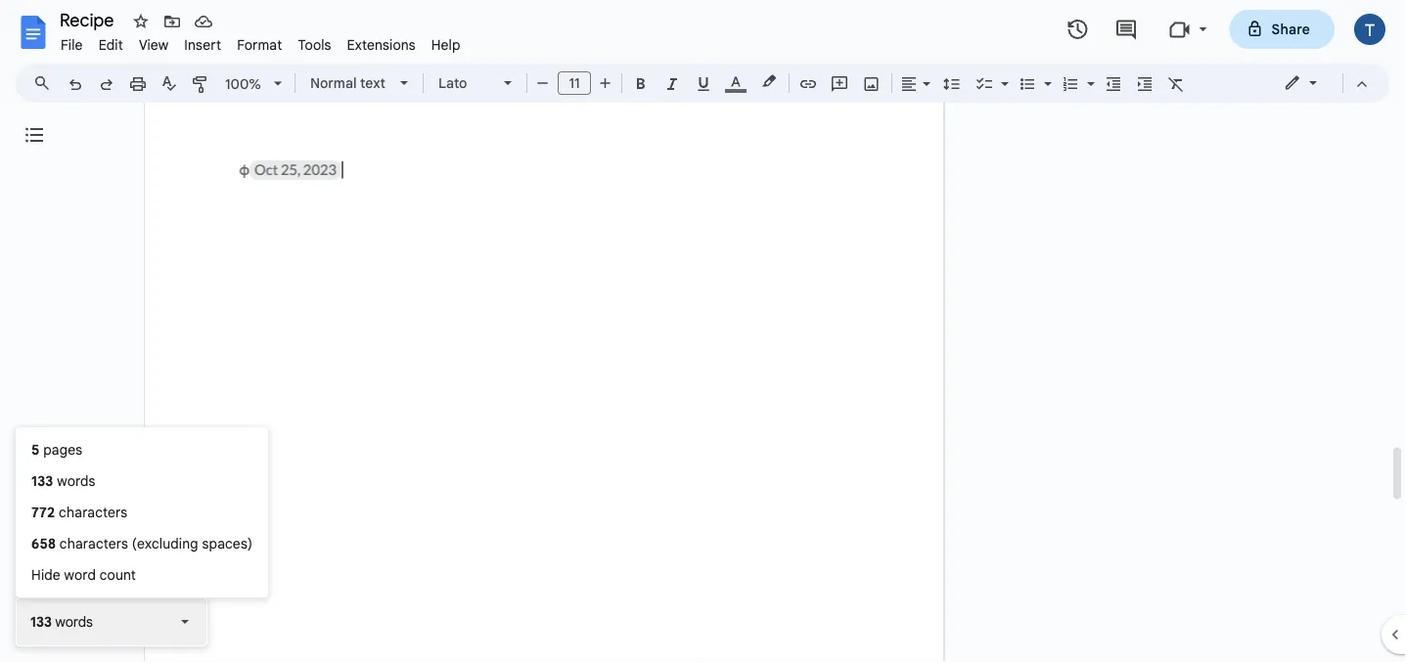 Task type: locate. For each thing, give the bounding box(es) containing it.
characters
[[59, 504, 128, 521], [60, 535, 128, 553]]

Zoom text field
[[220, 70, 267, 98]]

133 words
[[31, 473, 96, 490], [30, 614, 93, 631]]

menu bar
[[53, 25, 469, 58]]

1 characters from the top
[[59, 504, 128, 521]]

Rename text field
[[53, 8, 125, 31]]

5
[[31, 442, 40, 459]]

checklist menu image
[[997, 70, 1009, 77]]

format menu item
[[229, 33, 290, 56]]

view menu item
[[131, 33, 177, 56]]

characters up hide word count
[[60, 535, 128, 553]]

133 up the 772
[[31, 473, 53, 490]]

spaces)
[[202, 535, 253, 553]]

1 vertical spatial words
[[55, 614, 93, 631]]

772
[[31, 504, 55, 521]]

format
[[237, 36, 282, 53]]

application
[[0, 0, 1406, 663]]

menu
[[16, 428, 268, 598]]

1 vertical spatial characters
[[60, 535, 128, 553]]

share button
[[1230, 10, 1335, 49]]

characters right the 772
[[59, 504, 128, 521]]

share
[[1272, 21, 1311, 38]]

menu bar banner
[[0, 0, 1406, 663]]

pages
[[43, 442, 83, 459]]

application containing share
[[0, 0, 1406, 663]]

0 vertical spatial 133
[[31, 473, 53, 490]]

133 inside menu
[[31, 473, 53, 490]]

1 vertical spatial 133
[[30, 614, 52, 631]]

tools
[[298, 36, 331, 53]]

2 characters from the top
[[60, 535, 128, 553]]

bulleted list menu image
[[1040, 70, 1052, 77]]

extensions menu item
[[339, 33, 424, 56]]

menu bar inside menu bar banner
[[53, 25, 469, 58]]

Font size field
[[558, 71, 599, 96]]

main toolbar
[[58, 0, 1192, 405]]

text
[[360, 74, 386, 92]]

word
[[64, 567, 96, 584]]

tools menu item
[[290, 33, 339, 56]]

133 down hide
[[30, 614, 52, 631]]

normal
[[310, 74, 357, 92]]

Zoom field
[[217, 70, 291, 99]]

insert image image
[[861, 70, 883, 97]]

insert menu item
[[177, 33, 229, 56]]

0 vertical spatial characters
[[59, 504, 128, 521]]

words down 'word'
[[55, 614, 93, 631]]

file menu item
[[53, 33, 91, 56]]

658 characters (excluding spaces)
[[31, 535, 253, 553]]

menu containing 5
[[16, 428, 268, 598]]

characters for characters (excluding spaces)
[[60, 535, 128, 553]]

133
[[31, 473, 53, 490], [30, 614, 52, 631]]

font list. lato selected. option
[[439, 70, 492, 97]]

characters for characters
[[59, 504, 128, 521]]

menu bar containing file
[[53, 25, 469, 58]]

133 words down hide
[[30, 614, 93, 631]]

insert
[[184, 36, 221, 53]]

words up 772 characters
[[57, 473, 96, 490]]

133 words down pages
[[31, 473, 96, 490]]

mode and view toolbar
[[1270, 64, 1378, 103]]

words
[[57, 473, 96, 490], [55, 614, 93, 631]]



Task type: vqa. For each thing, say whether or not it's contained in the screenshot.
Star 'option'
yes



Task type: describe. For each thing, give the bounding box(es) containing it.
align image
[[899, 70, 921, 97]]

hide word count
[[31, 567, 136, 584]]

(excluding
[[132, 535, 199, 553]]

highlight color image
[[759, 70, 780, 93]]

view
[[139, 36, 169, 53]]

0 vertical spatial 133 words
[[31, 473, 96, 490]]

file
[[61, 36, 83, 53]]

658
[[31, 535, 56, 553]]

Star checkbox
[[127, 8, 155, 35]]

normal text
[[310, 74, 386, 92]]

Font size text field
[[559, 71, 590, 95]]

0 vertical spatial words
[[57, 473, 96, 490]]

5 pages
[[31, 442, 83, 459]]

extensions
[[347, 36, 416, 53]]

772 characters
[[31, 504, 128, 521]]

1 vertical spatial 133 words
[[30, 614, 93, 631]]

line & paragraph spacing image
[[941, 70, 964, 97]]

edit
[[99, 36, 123, 53]]

styles list. normal text selected. option
[[310, 70, 389, 97]]

hide
[[31, 567, 61, 584]]

Menus field
[[24, 70, 68, 97]]

edit menu item
[[91, 33, 131, 56]]

text color image
[[725, 70, 747, 93]]

count
[[100, 567, 136, 584]]

lato
[[439, 74, 467, 92]]

help
[[431, 36, 461, 53]]

help menu item
[[424, 33, 469, 56]]



